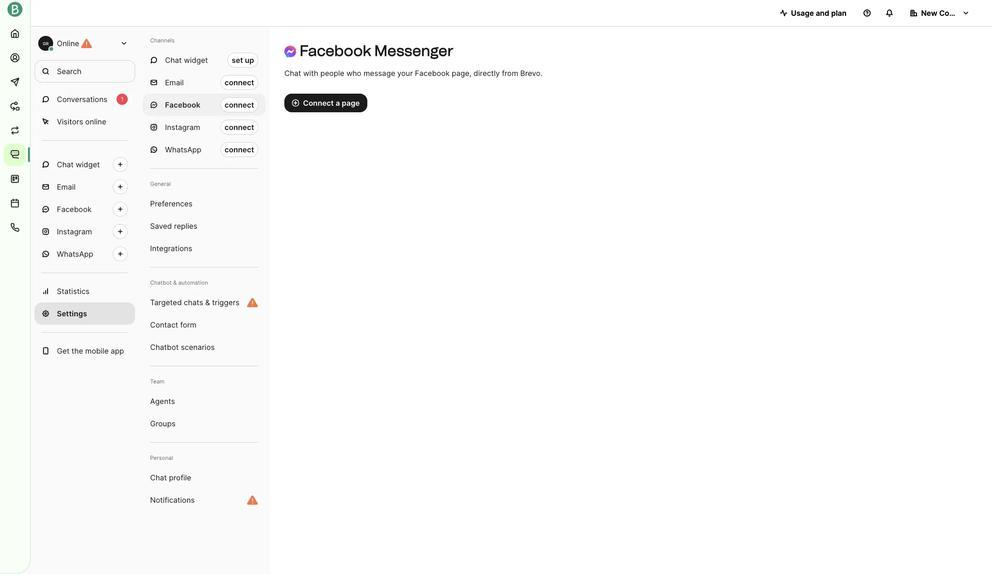 Task type: describe. For each thing, give the bounding box(es) containing it.
message
[[364, 69, 395, 78]]

email link
[[35, 176, 135, 198]]

contact form link
[[143, 314, 266, 336]]

mobile
[[85, 346, 109, 356]]

statistics link
[[35, 280, 135, 303]]

and
[[816, 8, 830, 18]]

automation
[[178, 279, 208, 286]]

general
[[150, 180, 171, 187]]

integrations link
[[143, 237, 266, 260]]

chat profile link
[[143, 467, 266, 489]]

the
[[72, 346, 83, 356]]

brevo.
[[520, 69, 543, 78]]

settings
[[57, 309, 87, 319]]

triggers
[[212, 298, 240, 307]]

saved replies
[[150, 222, 197, 231]]

with
[[303, 69, 318, 78]]

a
[[336, 98, 340, 108]]

connect for instagram
[[225, 123, 254, 132]]

contact form
[[150, 320, 197, 330]]

plan
[[831, 8, 847, 18]]

chatbot scenarios link
[[143, 336, 266, 359]]

page,
[[452, 69, 472, 78]]

visitors
[[57, 117, 83, 126]]

usage and plan
[[791, 8, 847, 18]]

who
[[347, 69, 361, 78]]

set up
[[232, 55, 254, 65]]

targeted chats & triggers
[[150, 298, 240, 307]]

get
[[57, 346, 69, 356]]

whatsapp link
[[35, 243, 135, 265]]

directly
[[474, 69, 500, 78]]

groups
[[150, 419, 176, 429]]

1 vertical spatial &
[[205, 298, 210, 307]]

settings link
[[35, 303, 135, 325]]

agents link
[[143, 390, 266, 413]]

page
[[342, 98, 360, 108]]

contact
[[150, 320, 178, 330]]

visitors online link
[[35, 111, 135, 133]]

chat down 'channels'
[[165, 55, 182, 65]]

saved
[[150, 222, 172, 231]]

search
[[57, 67, 81, 76]]

groups link
[[143, 413, 266, 435]]

0 horizontal spatial instagram
[[57, 227, 92, 236]]

0 vertical spatial &
[[173, 279, 177, 286]]

get the mobile app
[[57, 346, 124, 356]]

1 vertical spatial whatsapp
[[57, 249, 93, 259]]

chat up email link
[[57, 160, 74, 169]]

channels
[[150, 37, 175, 44]]

online
[[57, 39, 79, 48]]

your
[[397, 69, 413, 78]]

preferences
[[150, 199, 193, 208]]

new company
[[921, 8, 974, 18]]

1 horizontal spatial email
[[165, 78, 184, 87]]

usage and plan button
[[773, 4, 854, 22]]



Task type: locate. For each thing, give the bounding box(es) containing it.
integrations
[[150, 244, 192, 253]]

chatbot & automation
[[150, 279, 208, 286]]

0 horizontal spatial &
[[173, 279, 177, 286]]

1 vertical spatial email
[[57, 182, 76, 192]]

0 vertical spatial widget
[[184, 55, 208, 65]]

facebook image
[[284, 46, 296, 57]]

instagram
[[165, 123, 200, 132], [57, 227, 92, 236]]

1 horizontal spatial &
[[205, 298, 210, 307]]

3 connect from the top
[[225, 123, 254, 132]]

replies
[[174, 222, 197, 231]]

targeted
[[150, 298, 182, 307]]

0 vertical spatial whatsapp
[[165, 145, 201, 154]]

chat widget up email link
[[57, 160, 100, 169]]

0 vertical spatial email
[[165, 78, 184, 87]]

1 horizontal spatial widget
[[184, 55, 208, 65]]

instagram link
[[35, 221, 135, 243]]

online
[[85, 117, 106, 126]]

chatbot up targeted on the left bottom of the page
[[150, 279, 172, 286]]

notifications link
[[143, 489, 266, 512]]

chat
[[165, 55, 182, 65], [284, 69, 301, 78], [57, 160, 74, 169], [150, 473, 167, 483]]

email
[[165, 78, 184, 87], [57, 182, 76, 192]]

0 horizontal spatial chat widget
[[57, 160, 100, 169]]

1
[[121, 96, 123, 103]]

people
[[320, 69, 344, 78]]

chat widget link
[[35, 153, 135, 176]]

saved replies link
[[143, 215, 266, 237]]

scenarios
[[181, 343, 215, 352]]

1 connect from the top
[[225, 78, 254, 87]]

chat with people who message your facebook page, directly from brevo.
[[284, 69, 543, 78]]

2 connect from the top
[[225, 100, 254, 110]]

chat widget
[[165, 55, 208, 65], [57, 160, 100, 169]]

connect
[[225, 78, 254, 87], [225, 100, 254, 110], [225, 123, 254, 132], [225, 145, 254, 154]]

whatsapp up general
[[165, 145, 201, 154]]

1 horizontal spatial instagram
[[165, 123, 200, 132]]

team
[[150, 378, 165, 385]]

0 vertical spatial chatbot
[[150, 279, 172, 286]]

widget up email link
[[76, 160, 100, 169]]

connect a page
[[303, 98, 360, 108]]

chat widget down 'channels'
[[165, 55, 208, 65]]

from
[[502, 69, 518, 78]]

preferences link
[[143, 193, 266, 215]]

1 vertical spatial widget
[[76, 160, 100, 169]]

chat profile
[[150, 473, 191, 483]]

1 chatbot from the top
[[150, 279, 172, 286]]

connect a page link
[[284, 94, 367, 112]]

company
[[939, 8, 974, 18]]

agents
[[150, 397, 175, 406]]

facebook
[[300, 42, 371, 60], [415, 69, 450, 78], [165, 100, 200, 110], [57, 205, 92, 214]]

&
[[173, 279, 177, 286], [205, 298, 210, 307]]

1 vertical spatial chatbot
[[150, 343, 179, 352]]

chatbot scenarios
[[150, 343, 215, 352]]

widget left set at the left top of page
[[184, 55, 208, 65]]

chatbot down contact
[[150, 343, 179, 352]]

& right chats
[[205, 298, 210, 307]]

new company button
[[903, 4, 977, 22]]

1 horizontal spatial chat widget
[[165, 55, 208, 65]]

targeted chats & triggers link
[[143, 291, 266, 314]]

& left automation
[[173, 279, 177, 286]]

gr
[[43, 41, 49, 46]]

conversations
[[57, 95, 107, 104]]

0 horizontal spatial email
[[57, 182, 76, 192]]

get the mobile app link
[[35, 340, 135, 362]]

chats
[[184, 298, 203, 307]]

connect
[[303, 98, 334, 108]]

0 vertical spatial chat widget
[[165, 55, 208, 65]]

1 vertical spatial instagram
[[57, 227, 92, 236]]

0 horizontal spatial widget
[[76, 160, 100, 169]]

personal
[[150, 455, 173, 462]]

profile
[[169, 473, 191, 483]]

1 vertical spatial chat widget
[[57, 160, 100, 169]]

0 horizontal spatial whatsapp
[[57, 249, 93, 259]]

4 connect from the top
[[225, 145, 254, 154]]

usage
[[791, 8, 814, 18]]

form
[[180, 320, 197, 330]]

connect for email
[[225, 78, 254, 87]]

visitors online
[[57, 117, 106, 126]]

connect for whatsapp
[[225, 145, 254, 154]]

email down 'channels'
[[165, 78, 184, 87]]

facebook messenger
[[300, 42, 454, 60]]

1 horizontal spatial whatsapp
[[165, 145, 201, 154]]

up
[[245, 55, 254, 65]]

whatsapp down instagram link
[[57, 249, 93, 259]]

2 chatbot from the top
[[150, 343, 179, 352]]

0 vertical spatial instagram
[[165, 123, 200, 132]]

chatbot
[[150, 279, 172, 286], [150, 343, 179, 352]]

email up facebook link
[[57, 182, 76, 192]]

statistics
[[57, 287, 90, 296]]

new
[[921, 8, 938, 18]]

chatbot for chatbot & automation
[[150, 279, 172, 286]]

messenger
[[375, 42, 454, 60]]

facebook link
[[35, 198, 135, 221]]

widget
[[184, 55, 208, 65], [76, 160, 100, 169]]

chat left 'with'
[[284, 69, 301, 78]]

notifications
[[150, 496, 195, 505]]

chat down personal
[[150, 473, 167, 483]]

set
[[232, 55, 243, 65]]

whatsapp
[[165, 145, 201, 154], [57, 249, 93, 259]]

app
[[111, 346, 124, 356]]

search link
[[35, 60, 135, 83]]

connect for facebook
[[225, 100, 254, 110]]

chatbot for chatbot scenarios
[[150, 343, 179, 352]]

chat inside 'link'
[[150, 473, 167, 483]]



Task type: vqa. For each thing, say whether or not it's contained in the screenshot.


